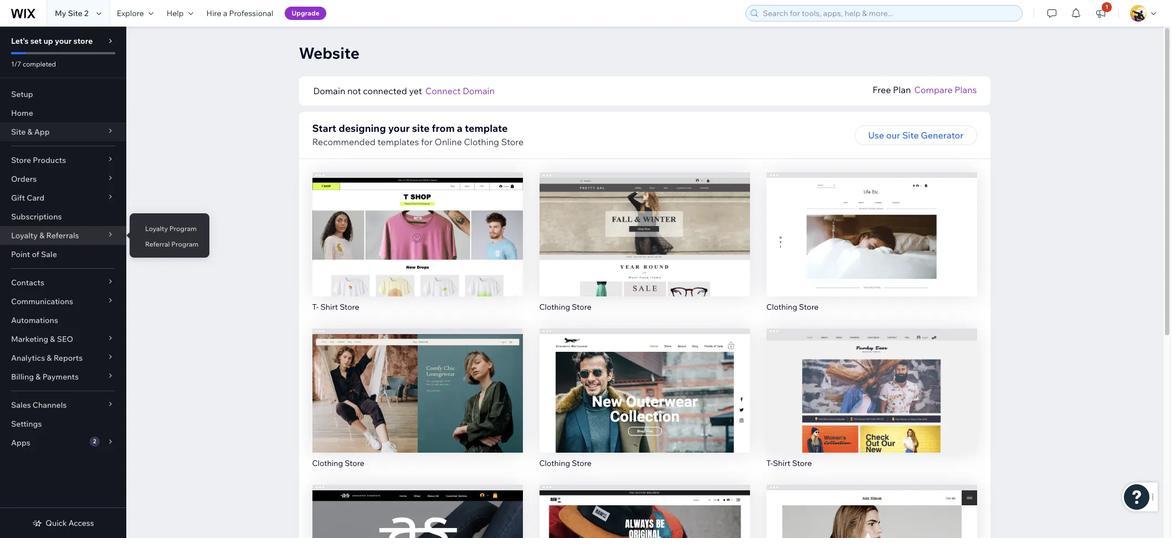 Task type: describe. For each thing, give the bounding box(es) containing it.
orders
[[11, 174, 37, 184]]

analytics & reports button
[[0, 349, 126, 367]]

communications
[[11, 296, 73, 306]]

loyalty program link
[[130, 219, 210, 238]]

loyalty program
[[145, 224, 197, 233]]

automations
[[11, 315, 58, 325]]

card
[[27, 193, 44, 203]]

sales
[[11, 400, 31, 410]]

1
[[1106, 3, 1109, 11]]

t-shirt store
[[767, 458, 812, 468]]

marketing
[[11, 334, 48, 344]]

access
[[69, 518, 94, 528]]

settings link
[[0, 415, 126, 433]]

site
[[412, 122, 430, 135]]

store products
[[11, 155, 66, 165]]

plans
[[955, 84, 977, 95]]

point of sale
[[11, 249, 57, 259]]

marketing & seo
[[11, 334, 73, 344]]

1 button
[[1089, 0, 1113, 27]]

recommended
[[312, 136, 376, 147]]

my site 2
[[55, 8, 89, 18]]

2 domain from the left
[[463, 85, 495, 96]]

free
[[873, 84, 891, 95]]

analytics
[[11, 353, 45, 363]]

site inside use our site generator button
[[903, 130, 919, 141]]

set
[[30, 36, 42, 46]]

gift card
[[11, 193, 44, 203]]

1 domain from the left
[[313, 85, 345, 96]]

site & app
[[11, 127, 50, 137]]

a inside hire a professional link
[[223, 8, 227, 18]]

shirt for t- shirt store
[[321, 302, 338, 312]]

plan
[[893, 84, 911, 95]]

referral program link
[[130, 235, 210, 254]]

& for billing
[[36, 372, 41, 382]]

hire a professional
[[206, 8, 273, 18]]

start designing your site from a template recommended templates for online clothing store
[[312, 122, 524, 147]]

gift
[[11, 193, 25, 203]]

contacts button
[[0, 273, 126, 292]]

loyalty for loyalty & referrals
[[11, 231, 38, 241]]

1/7
[[11, 60, 21, 68]]

help button
[[160, 0, 200, 27]]

connect
[[425, 85, 461, 96]]

yet
[[409, 85, 422, 96]]

completed
[[23, 60, 56, 68]]

designing
[[339, 122, 386, 135]]

t- shirt store
[[312, 302, 359, 312]]

site inside site & app popup button
[[11, 127, 26, 137]]

communications button
[[0, 292, 126, 311]]

connected
[[363, 85, 407, 96]]

compare
[[915, 84, 953, 95]]

site & app button
[[0, 122, 126, 141]]

apps
[[11, 438, 30, 448]]

your inside sidebar element
[[55, 36, 72, 46]]

free plan compare plans
[[873, 84, 977, 95]]

use
[[868, 130, 885, 141]]

setup
[[11, 89, 33, 99]]

store products button
[[0, 151, 126, 170]]

orders button
[[0, 170, 126, 188]]

upgrade button
[[285, 7, 326, 20]]

help
[[167, 8, 184, 18]]

your inside start designing your site from a template recommended templates for online clothing store
[[388, 122, 410, 135]]

app
[[34, 127, 50, 137]]

setup link
[[0, 85, 126, 104]]

store inside start designing your site from a template recommended templates for online clothing store
[[501, 136, 524, 147]]

shirt for t-shirt store
[[773, 458, 791, 468]]

2 inside sidebar element
[[93, 438, 96, 445]]

referral program
[[145, 240, 199, 248]]

loyalty for loyalty program
[[145, 224, 168, 233]]

quick access button
[[32, 518, 94, 528]]

seo
[[57, 334, 73, 344]]

sale
[[41, 249, 57, 259]]

quick
[[46, 518, 67, 528]]

not
[[347, 85, 361, 96]]

upgrade
[[292, 9, 320, 17]]

gift card button
[[0, 188, 126, 207]]

billing & payments
[[11, 372, 79, 382]]



Task type: vqa. For each thing, say whether or not it's contained in the screenshot.
Setup 'LINK'
yes



Task type: locate. For each thing, give the bounding box(es) containing it.
& left reports
[[47, 353, 52, 363]]

connect domain button
[[425, 84, 495, 98]]

template
[[465, 122, 508, 135]]

1 vertical spatial t-
[[767, 458, 773, 468]]

professional
[[229, 8, 273, 18]]

t- for t-shirt store
[[767, 458, 773, 468]]

0 vertical spatial 2
[[84, 8, 89, 18]]

1 horizontal spatial domain
[[463, 85, 495, 96]]

program up referral program
[[169, 224, 197, 233]]

sidebar element
[[0, 27, 126, 538]]

1/7 completed
[[11, 60, 56, 68]]

clothing
[[464, 136, 499, 147], [539, 302, 570, 312], [767, 302, 798, 312], [312, 458, 343, 468], [539, 458, 570, 468]]

marketing & seo button
[[0, 330, 126, 349]]

let's
[[11, 36, 29, 46]]

& for analytics
[[47, 353, 52, 363]]

loyalty up "point"
[[11, 231, 38, 241]]

view
[[407, 243, 428, 254], [634, 243, 655, 254], [862, 243, 882, 254], [407, 399, 428, 410], [634, 399, 655, 410], [862, 399, 882, 410]]

loyalty up referral
[[145, 224, 168, 233]]

our
[[887, 130, 901, 141]]

2 horizontal spatial site
[[903, 130, 919, 141]]

settings
[[11, 419, 42, 429]]

my
[[55, 8, 66, 18]]

hire
[[206, 8, 221, 18]]

& left app
[[27, 127, 32, 137]]

0 horizontal spatial site
[[11, 127, 26, 137]]

1 vertical spatial program
[[171, 240, 199, 248]]

shirt
[[321, 302, 338, 312], [773, 458, 791, 468]]

t- for t- shirt store
[[312, 302, 319, 312]]

& inside popup button
[[27, 127, 32, 137]]

channels
[[33, 400, 67, 410]]

1 horizontal spatial loyalty
[[145, 224, 168, 233]]

site down "home"
[[11, 127, 26, 137]]

2 down 'settings' link
[[93, 438, 96, 445]]

0 horizontal spatial 2
[[84, 8, 89, 18]]

a
[[223, 8, 227, 18], [457, 122, 463, 135]]

loyalty inside popup button
[[11, 231, 38, 241]]

& inside dropdown button
[[36, 372, 41, 382]]

quick access
[[46, 518, 94, 528]]

loyalty
[[145, 224, 168, 233], [11, 231, 38, 241]]

let's set up your store
[[11, 36, 93, 46]]

a right from
[[457, 122, 463, 135]]

1 horizontal spatial shirt
[[773, 458, 791, 468]]

products
[[33, 155, 66, 165]]

& down subscriptions on the left of page
[[39, 231, 45, 241]]

your right up
[[55, 36, 72, 46]]

1 horizontal spatial 2
[[93, 438, 96, 445]]

contacts
[[11, 278, 44, 288]]

clothing inside start designing your site from a template recommended templates for online clothing store
[[464, 136, 499, 147]]

explore
[[117, 8, 144, 18]]

a inside start designing your site from a template recommended templates for online clothing store
[[457, 122, 463, 135]]

program for referral program
[[171, 240, 199, 248]]

generator
[[921, 130, 964, 141]]

loyalty & referrals button
[[0, 226, 126, 245]]

your
[[55, 36, 72, 46], [388, 122, 410, 135]]

domain not connected yet connect domain
[[313, 85, 495, 96]]

from
[[432, 122, 455, 135]]

clothing store
[[539, 302, 592, 312], [767, 302, 819, 312], [312, 458, 365, 468], [539, 458, 592, 468]]

subscriptions link
[[0, 207, 126, 226]]

& for marketing
[[50, 334, 55, 344]]

home link
[[0, 104, 126, 122]]

referrals
[[46, 231, 79, 241]]

0 vertical spatial a
[[223, 8, 227, 18]]

0 horizontal spatial a
[[223, 8, 227, 18]]

1 horizontal spatial t-
[[767, 458, 773, 468]]

domain left not
[[313, 85, 345, 96]]

& right the billing
[[36, 372, 41, 382]]

use our site generator button
[[855, 125, 977, 145]]

0 horizontal spatial your
[[55, 36, 72, 46]]

& left seo
[[50, 334, 55, 344]]

2
[[84, 8, 89, 18], [93, 438, 96, 445]]

start
[[312, 122, 336, 135]]

program down loyalty program
[[171, 240, 199, 248]]

payments
[[42, 372, 79, 382]]

referral
[[145, 240, 170, 248]]

point
[[11, 249, 30, 259]]

point of sale link
[[0, 245, 126, 264]]

view button
[[394, 239, 441, 259], [621, 239, 668, 259], [848, 239, 896, 259], [394, 395, 441, 415], [621, 395, 668, 415], [848, 395, 896, 415]]

domain right connect
[[463, 85, 495, 96]]

site right our
[[903, 130, 919, 141]]

program
[[169, 224, 197, 233], [171, 240, 199, 248]]

analytics & reports
[[11, 353, 83, 363]]

2 right my
[[84, 8, 89, 18]]

0 horizontal spatial shirt
[[321, 302, 338, 312]]

site
[[68, 8, 83, 18], [11, 127, 26, 137], [903, 130, 919, 141]]

site right my
[[68, 8, 83, 18]]

up
[[44, 36, 53, 46]]

store
[[73, 36, 93, 46]]

program for loyalty program
[[169, 224, 197, 233]]

subscriptions
[[11, 212, 62, 222]]

domain
[[313, 85, 345, 96], [463, 85, 495, 96]]

hire a professional link
[[200, 0, 280, 27]]

& for site
[[27, 127, 32, 137]]

sales channels button
[[0, 396, 126, 415]]

& for loyalty
[[39, 231, 45, 241]]

compare plans button
[[915, 83, 977, 96]]

0 vertical spatial program
[[169, 224, 197, 233]]

1 vertical spatial your
[[388, 122, 410, 135]]

1 vertical spatial 2
[[93, 438, 96, 445]]

Search for tools, apps, help & more... field
[[760, 6, 1019, 21]]

1 vertical spatial a
[[457, 122, 463, 135]]

0 horizontal spatial loyalty
[[11, 231, 38, 241]]

1 vertical spatial shirt
[[773, 458, 791, 468]]

your up the templates
[[388, 122, 410, 135]]

0 vertical spatial shirt
[[321, 302, 338, 312]]

0 horizontal spatial domain
[[313, 85, 345, 96]]

edit
[[409, 220, 426, 231], [636, 220, 653, 231], [864, 220, 880, 231], [409, 376, 426, 387], [636, 376, 653, 387], [864, 376, 880, 387]]

for
[[421, 136, 433, 147]]

1 horizontal spatial a
[[457, 122, 463, 135]]

0 vertical spatial t-
[[312, 302, 319, 312]]

of
[[32, 249, 39, 259]]

website
[[299, 43, 360, 63]]

0 horizontal spatial t-
[[312, 302, 319, 312]]

reports
[[54, 353, 83, 363]]

1 horizontal spatial your
[[388, 122, 410, 135]]

store inside dropdown button
[[11, 155, 31, 165]]

0 vertical spatial your
[[55, 36, 72, 46]]

automations link
[[0, 311, 126, 330]]

&
[[27, 127, 32, 137], [39, 231, 45, 241], [50, 334, 55, 344], [47, 353, 52, 363], [36, 372, 41, 382]]

a right "hire"
[[223, 8, 227, 18]]

use our site generator
[[868, 130, 964, 141]]

1 horizontal spatial site
[[68, 8, 83, 18]]

loyalty & referrals
[[11, 231, 79, 241]]

templates
[[378, 136, 419, 147]]



